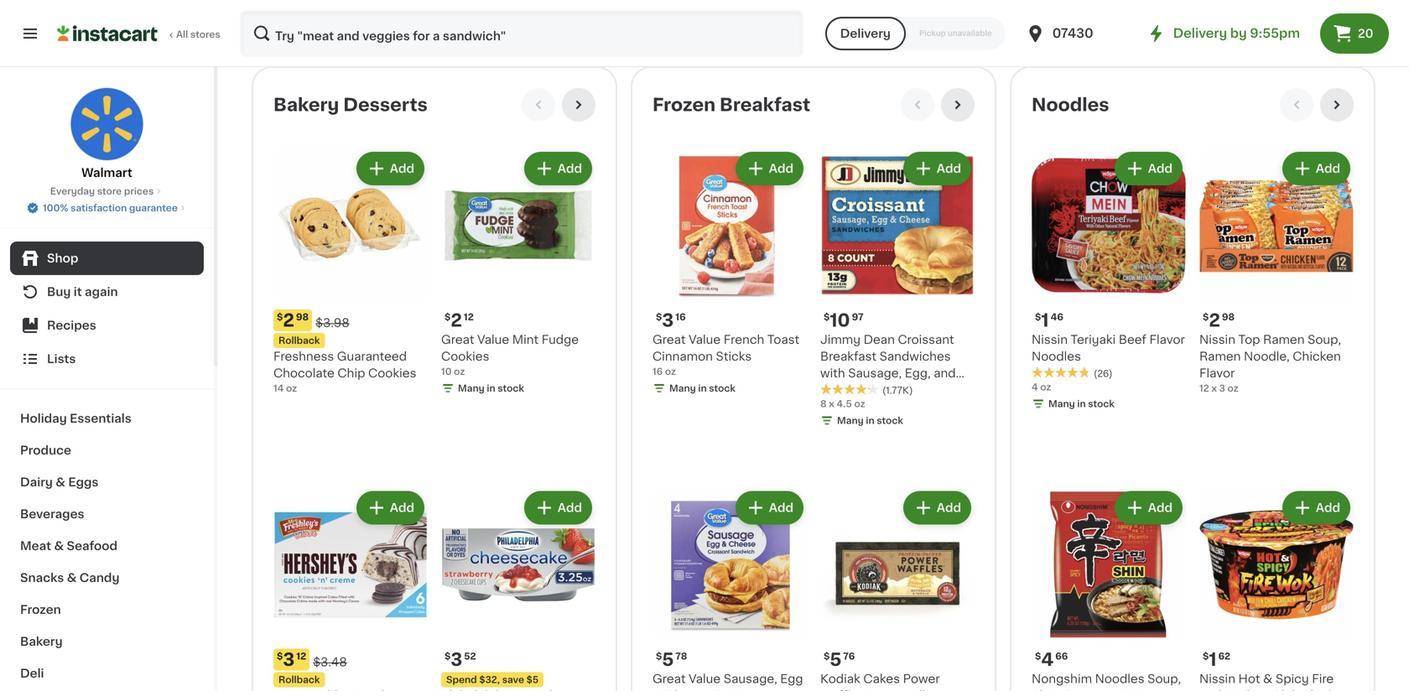 Task type: vqa. For each thing, say whether or not it's contained in the screenshot.
Not
no



Task type: describe. For each thing, give the bounding box(es) containing it.
delivery for delivery by 9:55pm
[[1173, 27, 1227, 39]]

many in stock down 'cinnamon'
[[669, 384, 735, 393]]

add for $ 1 46
[[1148, 163, 1173, 174]]

oz inside great value mint fudge cookies 10 oz
[[454, 367, 465, 376]]

walmart link
[[70, 87, 144, 181]]

16 inside $ 3 16
[[675, 312, 686, 321]]

$ for $ 4 66
[[1035, 651, 1041, 661]]

$ for $ 5 78
[[656, 651, 662, 661]]

add button for $ 5 78
[[737, 493, 802, 523]]

20
[[1358, 28, 1373, 39]]

$ 3 12
[[277, 651, 306, 668]]

dean
[[864, 334, 895, 345]]

add button for $ 2 98
[[1284, 153, 1349, 183]]

waffles
[[820, 690, 865, 691]]

add button for $ 2 12
[[526, 153, 590, 183]]

sticks
[[716, 350, 752, 362]]

bakery desserts link
[[273, 95, 428, 115]]

cinnamon
[[653, 350, 713, 362]]

nongshim noodles soup, shin, gourmet spicy
[[1032, 673, 1181, 691]]

eggs
[[68, 476, 98, 488]]

satisfaction
[[71, 203, 127, 213]]

& for dairy
[[56, 476, 65, 488]]

instacart logo image
[[57, 23, 158, 44]]

everyday store prices link
[[50, 185, 164, 198]]

soup, inside nongshim noodles soup, shin, gourmet spicy
[[1148, 673, 1181, 685]]

9:55pm
[[1250, 27, 1300, 39]]

frozen breakfast link
[[653, 95, 810, 115]]

nongshim
[[1032, 673, 1092, 685]]

cakes
[[863, 673, 900, 685]]

flavor inside nissin teriyaki beef flavor noodles
[[1150, 334, 1185, 345]]

x inside nissin top ramen soup, ramen noodle, chicken flavor 12 x 3 oz
[[1211, 384, 1217, 393]]

shop
[[47, 252, 78, 264]]

many in stock inside button
[[458, 6, 524, 15]]

dairy & eggs link
[[10, 466, 204, 498]]

nissin top ramen soup, ramen noodle, chicken flavor 12 x 3 oz
[[1199, 334, 1341, 393]]

many in stock down the (26)
[[1048, 399, 1115, 408]]

recipes link
[[10, 309, 204, 342]]

add button for $ 5 76
[[905, 493, 970, 523]]

add for $ 5 76
[[937, 502, 961, 514]]

many down great value mint fudge cookies 10 oz
[[458, 384, 485, 393]]

jimmy
[[820, 334, 861, 345]]

in inside button
[[487, 6, 495, 15]]

product group containing many in stock
[[441, 0, 596, 36]]

everyday store prices
[[50, 187, 154, 196]]

$2.98 original price: $3.98 element
[[273, 309, 428, 331]]

guarantee
[[129, 203, 178, 213]]

Search field
[[242, 12, 802, 55]]

oz inside great value french toast cinnamon sticks 16 oz
[[665, 367, 676, 376]]

oz inside nissin top ramen soup, ramen noodle, chicken flavor 12 x 3 oz
[[1228, 384, 1239, 393]]

$ for $ 10 97
[[824, 312, 830, 321]]

meat
[[20, 540, 51, 552]]

sausage, inside great value sausage, egg & cheese croissan
[[724, 673, 777, 685]]

oz down $ 1 46
[[1040, 382, 1051, 391]]

$ for $ 2 98
[[1203, 312, 1209, 321]]

$ for $ 1 62
[[1203, 651, 1209, 661]]

100% satisfaction guarantee
[[43, 203, 178, 213]]

bakery for bakery
[[20, 636, 63, 648]]

oz inside product group
[[854, 399, 865, 408]]

frozen link
[[10, 594, 204, 626]]

deli link
[[10, 658, 204, 689]]

walmart logo image
[[70, 87, 144, 161]]

1 vertical spatial 4
[[1041, 651, 1054, 668]]

76
[[843, 651, 855, 661]]

$ 1 62
[[1203, 651, 1231, 668]]

add button for $ 3 16
[[737, 153, 802, 183]]

egg
[[780, 673, 803, 685]]

seafood
[[67, 540, 117, 552]]

with
[[820, 367, 845, 379]]

nissin for nissin teriyaki beef flavor noodles
[[1032, 334, 1068, 345]]

14
[[273, 384, 284, 393]]

frozen for frozen
[[20, 604, 61, 616]]

great for 2
[[441, 334, 474, 345]]

deli
[[20, 668, 44, 679]]

46
[[1051, 312, 1064, 321]]

snacks & candy
[[20, 572, 119, 584]]

bakery desserts
[[273, 96, 428, 113]]

power
[[903, 673, 940, 685]]

$ 2 98 $3.98
[[277, 311, 350, 329]]

all
[[176, 30, 188, 39]]

1 2 from the left
[[283, 311, 294, 329]]

wok
[[1199, 690, 1225, 691]]

snacks
[[20, 572, 64, 584]]

product group containing 4
[[1032, 488, 1186, 691]]

chocolate
[[273, 367, 335, 379]]

cheese
[[665, 690, 710, 691]]

sandwiches
[[879, 350, 951, 362]]

desserts
[[343, 96, 428, 113]]

& inside great value sausage, egg & cheese croissan
[[653, 690, 662, 691]]

service type group
[[825, 17, 1005, 50]]

flavor inside nissin top ramen soup, ramen noodle, chicken flavor 12 x 3 oz
[[1199, 367, 1235, 379]]

& for meat
[[54, 540, 64, 552]]

noodles link
[[1032, 95, 1109, 115]]

chili
[[1272, 690, 1298, 691]]

nissin hot & spicy fire wok molten chili chicke
[[1199, 673, 1349, 691]]

many down 4.5
[[837, 416, 864, 425]]

holiday essentials link
[[10, 403, 204, 434]]

chicken
[[1293, 350, 1341, 362]]

holiday essentials
[[20, 413, 131, 424]]

add button for $ 1 46
[[1116, 153, 1181, 183]]

many in stock down 4.5
[[837, 416, 903, 425]]

cookies for guaranteed
[[368, 367, 416, 379]]

add for $ 2 12
[[558, 163, 582, 174]]

many inside button
[[458, 6, 485, 15]]

$ 1 46
[[1035, 311, 1064, 329]]

bakery for bakery desserts
[[273, 96, 339, 113]]

great value mint fudge cookies 10 oz
[[441, 334, 579, 376]]

walmart
[[82, 167, 132, 179]]

0 horizontal spatial 8
[[820, 399, 827, 408]]

$ for $ 2 98 $3.98
[[277, 312, 283, 321]]

8 x 4.5 oz
[[820, 399, 865, 408]]

stores
[[190, 30, 220, 39]]

buttermilk
[[868, 690, 929, 691]]

all stores
[[176, 30, 220, 39]]

freshness
[[273, 350, 334, 362]]

98 for $ 2 98 $3.98
[[296, 312, 309, 321]]

12 for 3
[[296, 651, 306, 661]]

value for 2
[[477, 334, 509, 345]]

$ 4 66
[[1035, 651, 1068, 668]]

in down "frozen,"
[[866, 416, 874, 425]]

and
[[934, 367, 956, 379]]

$3.12 original price: $3.48 element
[[273, 649, 428, 670]]

shop link
[[10, 242, 204, 275]]

(26)
[[1094, 369, 1113, 378]]

fire
[[1312, 673, 1334, 685]]

in down nissin teriyaki beef flavor noodles
[[1077, 399, 1086, 408]]

prices
[[124, 187, 154, 196]]

4.5
[[837, 399, 852, 408]]

3 inside nissin top ramen soup, ramen noodle, chicken flavor 12 x 3 oz
[[1219, 384, 1225, 393]]

noodle,
[[1244, 350, 1290, 362]]

$ 3 16
[[656, 311, 686, 329]]

great value french toast cinnamon sticks 16 oz
[[653, 334, 799, 376]]

buy it again link
[[10, 275, 204, 309]]



Task type: locate. For each thing, give the bounding box(es) containing it.
rollback up freshness
[[278, 336, 320, 345]]

add for $ 3 16
[[769, 163, 793, 174]]

many in stock
[[458, 6, 524, 15], [458, 384, 524, 393], [669, 384, 735, 393], [1048, 399, 1115, 408], [837, 416, 903, 425]]

1 horizontal spatial 98
[[1222, 312, 1235, 321]]

ramen down top
[[1199, 350, 1241, 362]]

nissin for nissin top ramen soup, ramen noodle, chicken flavor 12 x 3 oz
[[1199, 334, 1235, 345]]

$ 10 97
[[824, 311, 864, 329]]

x inside product group
[[829, 399, 834, 408]]

breakfast inside 'link'
[[720, 96, 810, 113]]

0 horizontal spatial 1
[[1041, 311, 1049, 329]]

1 horizontal spatial 10
[[830, 311, 850, 329]]

many in stock button
[[441, 0, 596, 21]]

98 inside the $ 2 98
[[1222, 312, 1235, 321]]

$ left 46
[[1035, 312, 1041, 321]]

delivery for delivery
[[840, 28, 891, 39]]

12 up great value mint fudge cookies 10 oz
[[464, 312, 474, 321]]

12 left the $3.48
[[296, 651, 306, 661]]

nissin inside nissin teriyaki beef flavor noodles
[[1032, 334, 1068, 345]]

0 horizontal spatial 16
[[653, 367, 663, 376]]

& right meat
[[54, 540, 64, 552]]

it
[[74, 286, 82, 298]]

$ inside $ 5 76
[[824, 651, 830, 661]]

1 horizontal spatial cookies
[[441, 350, 489, 362]]

value up 'cinnamon'
[[689, 334, 721, 345]]

add for $ 5 78
[[769, 502, 793, 514]]

sausage,
[[848, 367, 902, 379], [724, 673, 777, 685]]

1 horizontal spatial soup,
[[1308, 334, 1341, 345]]

nissin
[[1032, 334, 1068, 345], [1199, 334, 1235, 345], [1199, 673, 1235, 685]]

07430 button
[[1026, 10, 1126, 57]]

all stores link
[[57, 10, 221, 57]]

delivery by 9:55pm link
[[1146, 23, 1300, 44]]

2 98 from the left
[[1222, 312, 1235, 321]]

1 vertical spatial sausage,
[[724, 673, 777, 685]]

$ for $ 3 16
[[656, 312, 662, 321]]

12 down the $ 2 98 on the right
[[1199, 384, 1209, 393]]

count
[[928, 384, 965, 396]]

add for $ 4 66
[[1148, 502, 1173, 514]]

breakfast
[[720, 96, 810, 113], [820, 350, 877, 362]]

$ 2 12
[[445, 311, 474, 329]]

sausage, left egg
[[724, 673, 777, 685]]

$ inside "$ 5 78"
[[656, 651, 662, 661]]

0 vertical spatial frozen
[[653, 96, 716, 113]]

1 vertical spatial 1
[[1209, 651, 1217, 668]]

ramen up the noodle,
[[1263, 334, 1305, 345]]

2 2 from the left
[[451, 311, 462, 329]]

$
[[277, 312, 283, 321], [445, 312, 451, 321], [656, 312, 662, 321], [824, 312, 830, 321], [1035, 312, 1041, 321], [1203, 312, 1209, 321], [277, 651, 283, 661], [445, 651, 451, 661], [656, 651, 662, 661], [824, 651, 830, 661], [1035, 651, 1041, 661], [1203, 651, 1209, 661]]

many down 4 oz
[[1048, 399, 1075, 408]]

mint
[[512, 334, 539, 345]]

1 98 from the left
[[296, 312, 309, 321]]

bakery
[[273, 96, 339, 113], [20, 636, 63, 648]]

sausage, up "frozen,"
[[848, 367, 902, 379]]

teriyaki
[[1071, 334, 1116, 345]]

16
[[675, 312, 686, 321], [653, 367, 663, 376]]

noodles inside nongshim noodles soup, shin, gourmet spicy
[[1095, 673, 1145, 685]]

1 for nissin hot & spicy fire wok molten chili chicke
[[1209, 651, 1217, 668]]

egg,
[[905, 367, 931, 379]]

52
[[464, 651, 476, 661]]

cookies inside freshness guaranteed chocolate chip cookies 14 oz
[[368, 367, 416, 379]]

french
[[724, 334, 764, 345]]

great inside great value french toast cinnamon sticks 16 oz
[[653, 334, 686, 345]]

save
[[502, 675, 524, 684]]

$ inside "$ 2 12"
[[445, 312, 451, 321]]

10 inside product group
[[830, 311, 850, 329]]

oz inside freshness guaranteed chocolate chip cookies 14 oz
[[286, 384, 297, 393]]

20 button
[[1320, 13, 1389, 54]]

frozen inside 'link'
[[653, 96, 716, 113]]

1 horizontal spatial 16
[[675, 312, 686, 321]]

0 vertical spatial 4
[[1032, 382, 1038, 391]]

$ inside $ 1 62
[[1203, 651, 1209, 661]]

1 horizontal spatial frozen
[[653, 96, 716, 113]]

& left the eggs
[[56, 476, 65, 488]]

meat & seafood
[[20, 540, 117, 552]]

$ 5 78
[[656, 651, 687, 668]]

nissin for nissin hot & spicy fire wok molten chili chicke
[[1199, 673, 1235, 685]]

frozen,
[[872, 384, 914, 396]]

1 horizontal spatial bakery
[[273, 96, 339, 113]]

$ left "62"
[[1203, 651, 1209, 661]]

4 left 66
[[1041, 651, 1054, 668]]

cookies down guaranteed
[[368, 367, 416, 379]]

1 rollback from the top
[[278, 336, 320, 345]]

1 horizontal spatial x
[[1211, 384, 1217, 393]]

97
[[852, 312, 864, 321]]

kodiak cakes power waffles buttermilk 
[[820, 673, 941, 691]]

2 for noodles
[[1209, 311, 1220, 329]]

0 horizontal spatial x
[[829, 399, 834, 408]]

by
[[1230, 27, 1247, 39]]

5 for kodiak
[[830, 651, 842, 668]]

1 vertical spatial flavor
[[1199, 367, 1235, 379]]

&
[[56, 476, 65, 488], [54, 540, 64, 552], [67, 572, 77, 584], [1263, 673, 1273, 685], [653, 690, 662, 691]]

1 vertical spatial 16
[[653, 367, 663, 376]]

2 for bakery desserts
[[451, 311, 462, 329]]

many
[[458, 6, 485, 15], [458, 384, 485, 393], [669, 384, 696, 393], [1048, 399, 1075, 408], [837, 416, 864, 425]]

great down "$ 2 12"
[[441, 334, 474, 345]]

3 2 from the left
[[1209, 311, 1220, 329]]

sausage, inside jimmy dean croissant breakfast sandwiches with sausage, egg, and cheese, frozen, 8 count
[[848, 367, 902, 379]]

$ 3 52
[[445, 651, 476, 668]]

buy it again
[[47, 286, 118, 298]]

0 vertical spatial bakery
[[273, 96, 339, 113]]

2 up freshness
[[283, 311, 294, 329]]

3 up 'cinnamon'
[[662, 311, 674, 329]]

12 inside nissin top ramen soup, ramen noodle, chicken flavor 12 x 3 oz
[[1199, 384, 1209, 393]]

98 for $ 2 98
[[1222, 312, 1235, 321]]

bakery link
[[10, 626, 204, 658]]

0 horizontal spatial flavor
[[1150, 334, 1185, 345]]

$3.98
[[315, 317, 350, 329]]

12 for 2
[[464, 312, 474, 321]]

& inside 'link'
[[54, 540, 64, 552]]

breakfast inside jimmy dean croissant breakfast sandwiches with sausage, egg, and cheese, frozen, 8 count
[[820, 350, 877, 362]]

1 vertical spatial frozen
[[20, 604, 61, 616]]

candy
[[80, 572, 119, 584]]

1 for nissin teriyaki beef flavor noodles
[[1041, 311, 1049, 329]]

$ inside $ 10 97
[[824, 312, 830, 321]]

1 vertical spatial breakfast
[[820, 350, 877, 362]]

$ inside $ 4 66
[[1035, 651, 1041, 661]]

everyday
[[50, 187, 95, 196]]

2 vertical spatial 12
[[296, 651, 306, 661]]

again
[[85, 286, 118, 298]]

hot
[[1238, 673, 1260, 685]]

1 horizontal spatial sausage,
[[848, 367, 902, 379]]

delivery inside button
[[840, 28, 891, 39]]

$ left the $3.48
[[277, 651, 283, 661]]

guaranteed
[[337, 350, 407, 362]]

16 inside great value french toast cinnamon sticks 16 oz
[[653, 367, 663, 376]]

great down "$ 5 78"
[[653, 673, 686, 685]]

10 down "$ 2 12"
[[441, 367, 452, 376]]

$ for $ 5 76
[[824, 651, 830, 661]]

0 horizontal spatial 5
[[662, 651, 674, 668]]

add button for $ 10 97
[[905, 153, 970, 183]]

soup, inside nissin top ramen soup, ramen noodle, chicken flavor 12 x 3 oz
[[1308, 334, 1341, 345]]

0 horizontal spatial sausage,
[[724, 673, 777, 685]]

1 vertical spatial bakery
[[20, 636, 63, 648]]

flavor down the $ 2 98 on the right
[[1199, 367, 1235, 379]]

spend
[[446, 675, 477, 684]]

$ up freshness
[[277, 312, 283, 321]]

oz down "$ 2 12"
[[454, 367, 465, 376]]

3 for $ 3 16
[[662, 311, 674, 329]]

1 horizontal spatial 2
[[451, 311, 462, 329]]

$ inside $ 2 98 $3.98
[[277, 312, 283, 321]]

2 up nissin top ramen soup, ramen noodle, chicken flavor 12 x 3 oz
[[1209, 311, 1220, 329]]

noodles inside nissin teriyaki beef flavor noodles
[[1032, 350, 1081, 362]]

value left mint
[[477, 334, 509, 345]]

1 vertical spatial 10
[[441, 367, 452, 376]]

1 horizontal spatial flavor
[[1199, 367, 1235, 379]]

x down the $ 2 98 on the right
[[1211, 384, 1217, 393]]

$ inside $ 1 46
[[1035, 312, 1041, 321]]

0 vertical spatial x
[[1211, 384, 1217, 393]]

1 horizontal spatial breakfast
[[820, 350, 877, 362]]

cookies down "$ 2 12"
[[441, 350, 489, 362]]

kodiak
[[820, 673, 860, 685]]

0 horizontal spatial frozen
[[20, 604, 61, 616]]

0 vertical spatial 8
[[917, 384, 925, 396]]

chip
[[338, 367, 365, 379]]

bakery inside "link"
[[20, 636, 63, 648]]

shin,
[[1032, 690, 1060, 691]]

noodles down 07430 popup button
[[1032, 96, 1109, 113]]

freshness guaranteed chocolate chip cookies 14 oz
[[273, 350, 416, 393]]

None search field
[[240, 10, 803, 57]]

$ up 'cinnamon'
[[656, 312, 662, 321]]

0 horizontal spatial ramen
[[1199, 350, 1241, 362]]

value up cheese
[[689, 673, 721, 685]]

great inside great value mint fudge cookies 10 oz
[[441, 334, 474, 345]]

12 inside $ 3 12
[[296, 651, 306, 661]]

$ up nissin top ramen soup, ramen noodle, chicken flavor 12 x 3 oz
[[1203, 312, 1209, 321]]

98 up nissin top ramen soup, ramen noodle, chicken flavor 12 x 3 oz
[[1222, 312, 1235, 321]]

stock
[[498, 6, 524, 15], [498, 384, 524, 393], [709, 384, 735, 393], [1088, 399, 1115, 408], [877, 416, 903, 425]]

1 vertical spatial rollback
[[278, 675, 320, 684]]

many up sponsored badge image
[[458, 6, 485, 15]]

cookies for value
[[441, 350, 489, 362]]

nissin down the $ 2 98 on the right
[[1199, 334, 1235, 345]]

nissin up the "wok"
[[1199, 673, 1235, 685]]

1 vertical spatial cookies
[[368, 367, 416, 379]]

1 horizontal spatial 5
[[830, 651, 842, 668]]

0 horizontal spatial 4
[[1032, 382, 1038, 391]]

great
[[441, 334, 474, 345], [653, 334, 686, 345], [653, 673, 686, 685]]

2 up great value mint fudge cookies 10 oz
[[451, 311, 462, 329]]

0 vertical spatial 12
[[464, 312, 474, 321]]

jimmy dean croissant breakfast sandwiches with sausage, egg, and cheese, frozen, 8 count
[[820, 334, 965, 396]]

many in stock up sponsored badge image
[[458, 6, 524, 15]]

1
[[1041, 311, 1049, 329], [1209, 651, 1217, 668]]

lists link
[[10, 342, 204, 376]]

gourmet
[[1063, 690, 1116, 691]]

8 down egg,
[[917, 384, 925, 396]]

great down $ 3 16
[[653, 334, 686, 345]]

$ for $ 1 46
[[1035, 312, 1041, 321]]

0 vertical spatial breakfast
[[720, 96, 810, 113]]

in down great value mint fudge cookies 10 oz
[[487, 384, 495, 393]]

bakery left desserts
[[273, 96, 339, 113]]

noodles
[[1032, 96, 1109, 113], [1032, 350, 1081, 362], [1095, 673, 1145, 685]]

cookies inside great value mint fudge cookies 10 oz
[[441, 350, 489, 362]]

1 horizontal spatial delivery
[[1173, 27, 1227, 39]]

oz right 14
[[286, 384, 297, 393]]

great inside great value sausage, egg & cheese croissan
[[653, 673, 686, 685]]

0 vertical spatial noodles
[[1032, 96, 1109, 113]]

noodles up 4 oz
[[1032, 350, 1081, 362]]

8 left 4.5
[[820, 399, 827, 408]]

top
[[1238, 334, 1260, 345]]

0 vertical spatial sausage,
[[848, 367, 902, 379]]

★★★★★
[[1032, 366, 1090, 378], [1032, 366, 1090, 378], [820, 383, 879, 395], [820, 383, 879, 395]]

frozen for frozen breakfast
[[653, 96, 716, 113]]

0 horizontal spatial 10
[[441, 367, 452, 376]]

0 horizontal spatial cookies
[[368, 367, 416, 379]]

add button for $ 1 62
[[1284, 493, 1349, 523]]

1 vertical spatial 12
[[1199, 384, 1209, 393]]

product group
[[441, 0, 596, 36], [273, 148, 428, 395], [441, 148, 596, 398], [653, 148, 807, 398], [820, 148, 975, 430], [1032, 148, 1186, 414], [1199, 148, 1354, 395], [273, 488, 428, 691], [441, 488, 596, 691], [653, 488, 807, 691], [820, 488, 975, 691], [1032, 488, 1186, 691], [1199, 488, 1354, 691]]

0 horizontal spatial breakfast
[[720, 96, 810, 113]]

spicy
[[1276, 673, 1309, 685]]

12
[[464, 312, 474, 321], [1199, 384, 1209, 393], [296, 651, 306, 661]]

nissin down $ 1 46
[[1032, 334, 1068, 345]]

$ 2 98
[[1203, 311, 1235, 329]]

4 oz
[[1032, 382, 1051, 391]]

$ left 52
[[445, 651, 451, 661]]

add button
[[358, 153, 423, 183], [526, 153, 590, 183], [737, 153, 802, 183], [905, 153, 970, 183], [1116, 153, 1181, 183], [1284, 153, 1349, 183], [358, 493, 423, 523], [526, 493, 590, 523], [737, 493, 802, 523], [905, 493, 970, 523], [1116, 493, 1181, 523], [1284, 493, 1349, 523]]

0 vertical spatial 1
[[1041, 311, 1049, 329]]

1 vertical spatial ramen
[[1199, 350, 1241, 362]]

4 down $ 1 46
[[1032, 382, 1038, 391]]

beverages link
[[10, 498, 204, 530]]

flavor right beef
[[1150, 334, 1185, 345]]

0 horizontal spatial 2
[[283, 311, 294, 329]]

0 vertical spatial rollback
[[278, 336, 320, 345]]

5 left 76
[[830, 651, 842, 668]]

0 vertical spatial ramen
[[1263, 334, 1305, 345]]

1 horizontal spatial 1
[[1209, 651, 1217, 668]]

$ inside $ 3 12
[[277, 651, 283, 661]]

$ inside $ 3 16
[[656, 312, 662, 321]]

0 vertical spatial 16
[[675, 312, 686, 321]]

1 vertical spatial x
[[829, 399, 834, 408]]

recipes
[[47, 320, 96, 331]]

$ inside the $ 2 98
[[1203, 312, 1209, 321]]

0 vertical spatial flavor
[[1150, 334, 1185, 345]]

frozen
[[653, 96, 716, 113], [20, 604, 61, 616]]

great for 3
[[653, 334, 686, 345]]

product group containing 10
[[820, 148, 975, 430]]

x left 4.5
[[829, 399, 834, 408]]

in up sponsored badge image
[[487, 6, 495, 15]]

$ up great value mint fudge cookies 10 oz
[[445, 312, 451, 321]]

10 inside great value mint fudge cookies 10 oz
[[441, 367, 452, 376]]

8 inside jimmy dean croissant breakfast sandwiches with sausage, egg, and cheese, frozen, 8 count
[[917, 384, 925, 396]]

1 vertical spatial soup,
[[1148, 673, 1181, 685]]

value inside great value sausage, egg & cheese croissan
[[689, 673, 721, 685]]

98 inside $ 2 98 $3.98
[[296, 312, 309, 321]]

& left cheese
[[653, 690, 662, 691]]

12 inside "$ 2 12"
[[464, 312, 474, 321]]

1 left "62"
[[1209, 651, 1217, 668]]

in down 'cinnamon'
[[698, 384, 707, 393]]

$ left 76
[[824, 651, 830, 661]]

98
[[296, 312, 309, 321], [1222, 312, 1235, 321]]

0 horizontal spatial bakery
[[20, 636, 63, 648]]

0 horizontal spatial 12
[[296, 651, 306, 661]]

many down 'cinnamon'
[[669, 384, 696, 393]]

1 5 from the left
[[662, 651, 674, 668]]

& left candy
[[67, 572, 77, 584]]

3 left the $3.48
[[283, 651, 295, 668]]

add button for $ 4 66
[[1116, 493, 1181, 523]]

value inside great value french toast cinnamon sticks 16 oz
[[689, 334, 721, 345]]

10 left 97
[[830, 311, 850, 329]]

rollback down $ 3 12
[[278, 675, 320, 684]]

2 vertical spatial noodles
[[1095, 673, 1145, 685]]

& inside nissin hot & spicy fire wok molten chili chicke
[[1263, 673, 1273, 685]]

3 left 52
[[451, 651, 462, 668]]

oz right 4.5
[[854, 399, 865, 408]]

stock inside button
[[498, 6, 524, 15]]

1 vertical spatial noodles
[[1032, 350, 1081, 362]]

nissin inside nissin top ramen soup, ramen noodle, chicken flavor 12 x 3 oz
[[1199, 334, 1235, 345]]

$ inside $ 3 52
[[445, 651, 451, 661]]

value inside great value mint fudge cookies 10 oz
[[477, 334, 509, 345]]

0 horizontal spatial soup,
[[1148, 673, 1181, 685]]

& right the hot
[[1263, 673, 1273, 685]]

$ up the jimmy
[[824, 312, 830, 321]]

rollback for 3
[[278, 675, 320, 684]]

2 5 from the left
[[830, 651, 842, 668]]

$ for $ 3 12
[[277, 651, 283, 661]]

add for $ 2 98
[[1316, 163, 1340, 174]]

1 horizontal spatial 12
[[464, 312, 474, 321]]

bakery up deli
[[20, 636, 63, 648]]

$ for $ 3 52
[[445, 651, 451, 661]]

0 horizontal spatial delivery
[[840, 28, 891, 39]]

2 horizontal spatial 2
[[1209, 311, 1220, 329]]

add for $ 10 97
[[937, 163, 961, 174]]

nissin teriyaki beef flavor noodles
[[1032, 334, 1185, 362]]

$ left 66
[[1035, 651, 1041, 661]]

frozen breakfast
[[653, 96, 810, 113]]

3 inside 'element'
[[283, 651, 295, 668]]

rollback
[[278, 336, 320, 345], [278, 675, 320, 684]]

98 left $3.98
[[296, 312, 309, 321]]

16 up 'cinnamon'
[[675, 312, 686, 321]]

croissant
[[898, 334, 954, 345]]

5 left 78
[[662, 651, 674, 668]]

1 horizontal spatial ramen
[[1263, 334, 1305, 345]]

2 rollback from the top
[[278, 675, 320, 684]]

add for $ 1 62
[[1316, 502, 1340, 514]]

5 for great
[[662, 651, 674, 668]]

produce
[[20, 445, 71, 456]]

rollback for 2
[[278, 336, 320, 345]]

0 horizontal spatial 98
[[296, 312, 309, 321]]

many in stock down great value mint fudge cookies 10 oz
[[458, 384, 524, 393]]

66
[[1055, 651, 1068, 661]]

value for 3
[[689, 334, 721, 345]]

$ left 78
[[656, 651, 662, 661]]

2 horizontal spatial 12
[[1199, 384, 1209, 393]]

1 horizontal spatial 4
[[1041, 651, 1054, 668]]

& for snacks
[[67, 572, 77, 584]]

$5
[[526, 675, 539, 684]]

0 vertical spatial 10
[[830, 311, 850, 329]]

$ for $ 2 12
[[445, 312, 451, 321]]

noodles up gourmet
[[1095, 673, 1145, 685]]

0 vertical spatial cookies
[[441, 350, 489, 362]]

ramen
[[1263, 334, 1305, 345], [1199, 350, 1241, 362]]

1 horizontal spatial 8
[[917, 384, 925, 396]]

oz down 'cinnamon'
[[665, 367, 676, 376]]

nissin inside nissin hot & spicy fire wok molten chili chicke
[[1199, 673, 1235, 685]]

oz down top
[[1228, 384, 1239, 393]]

spend $32, save $5
[[446, 675, 539, 684]]

3 for $ 3 12
[[283, 651, 295, 668]]

1 vertical spatial 8
[[820, 399, 827, 408]]

sponsored badge image
[[441, 22, 492, 32]]

1 left 46
[[1041, 311, 1049, 329]]

3 down the $ 2 98 on the right
[[1219, 384, 1225, 393]]

snacks & candy link
[[10, 562, 204, 594]]

16 down 'cinnamon'
[[653, 367, 663, 376]]

3 for $ 3 52
[[451, 651, 462, 668]]

store
[[97, 187, 122, 196]]

0 vertical spatial soup,
[[1308, 334, 1341, 345]]



